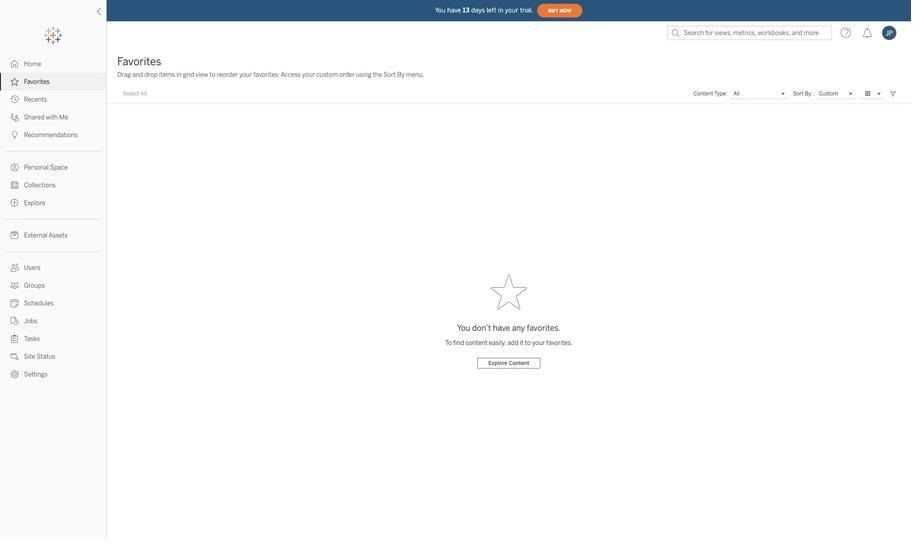 Task type: vqa. For each thing, say whether or not it's contained in the screenshot.
second © from the left
no



Task type: locate. For each thing, give the bounding box(es) containing it.
to
[[210, 71, 215, 79], [525, 339, 531, 347]]

sort
[[384, 71, 396, 79], [793, 91, 804, 97]]

by text only_f5he34f image left settings
[[11, 371, 19, 379]]

by text only_f5he34f image inside external assets link
[[11, 232, 19, 240]]

1 vertical spatial explore
[[488, 360, 507, 366]]

favorites drag and drop items in grid view to reorder your favorites. access your custom order using the sort by menu.
[[117, 55, 424, 79]]

1 vertical spatial favorites
[[24, 78, 50, 86]]

buy now button
[[537, 4, 583, 18]]

collections link
[[0, 176, 106, 194]]

1 horizontal spatial you
[[457, 323, 470, 333]]

by text only_f5he34f image left schedules on the bottom left
[[11, 300, 19, 308]]

order
[[339, 71, 355, 79]]

1 vertical spatial in
[[176, 71, 182, 79]]

0 vertical spatial you
[[435, 6, 446, 14]]

1 horizontal spatial sort
[[793, 91, 804, 97]]

all inside select all button
[[140, 91, 147, 97]]

3 by text only_f5he34f image from the top
[[11, 131, 19, 139]]

1 by text only_f5he34f image from the top
[[11, 96, 19, 104]]

by text only_f5he34f image for shared with me
[[11, 113, 19, 121]]

by text only_f5he34f image inside users link
[[11, 264, 19, 272]]

by text only_f5he34f image inside settings 'link'
[[11, 371, 19, 379]]

0 horizontal spatial to
[[210, 71, 215, 79]]

by text only_f5he34f image inside site status link
[[11, 353, 19, 361]]

you for you don't have any favorites.
[[457, 323, 470, 333]]

by
[[397, 71, 405, 79]]

favorites up and
[[117, 55, 161, 68]]

to find content easily, add it to your favorites.
[[445, 339, 573, 347]]

you have 13 days left in your trial.
[[435, 6, 533, 14]]

1 vertical spatial to
[[525, 339, 531, 347]]

favorites for favorites drag and drop items in grid view to reorder your favorites. access your custom order using the sort by menu.
[[117, 55, 161, 68]]

content type:
[[694, 91, 727, 97]]

by text only_f5he34f image for collections
[[11, 181, 19, 189]]

by text only_f5he34f image inside shared with me link
[[11, 113, 19, 121]]

all
[[140, 91, 147, 97], [734, 91, 740, 97]]

by text only_f5he34f image for users
[[11, 264, 19, 272]]

1 horizontal spatial have
[[493, 323, 510, 333]]

by text only_f5he34f image for recents
[[11, 96, 19, 104]]

2 by text only_f5he34f image from the top
[[11, 113, 19, 121]]

trial.
[[520, 6, 533, 14]]

8 by text only_f5he34f image from the top
[[11, 371, 19, 379]]

by text only_f5he34f image inside tasks link
[[11, 335, 19, 343]]

0 horizontal spatial favorites
[[24, 78, 50, 86]]

external assets link
[[0, 227, 106, 244]]

1 vertical spatial you
[[457, 323, 470, 333]]

and
[[132, 71, 143, 79]]

1 horizontal spatial all
[[734, 91, 740, 97]]

items
[[159, 71, 175, 79]]

by text only_f5he34f image inside schedules link
[[11, 300, 19, 308]]

3 by text only_f5he34f image from the top
[[11, 181, 19, 189]]

all right type:
[[734, 91, 740, 97]]

by text only_f5he34f image for favorites
[[11, 78, 19, 86]]

users
[[24, 264, 40, 272]]

by text only_f5he34f image inside the jobs link
[[11, 317, 19, 325]]

have left 13
[[447, 6, 461, 14]]

schedules
[[24, 300, 54, 308]]

favorites. left access
[[253, 71, 279, 79]]

1 horizontal spatial to
[[525, 339, 531, 347]]

you for you have 13 days left in your trial.
[[435, 6, 446, 14]]

menu.
[[406, 71, 424, 79]]

me
[[59, 114, 68, 121]]

by text only_f5he34f image
[[11, 60, 19, 68], [11, 78, 19, 86], [11, 131, 19, 139], [11, 164, 19, 172], [11, 199, 19, 207], [11, 264, 19, 272], [11, 317, 19, 325], [11, 353, 19, 361]]

explore down collections
[[24, 200, 45, 207]]

select all button
[[117, 88, 153, 99]]

by text only_f5he34f image left tasks
[[11, 335, 19, 343]]

by text only_f5he34f image left external
[[11, 232, 19, 240]]

2 all from the left
[[734, 91, 740, 97]]

add
[[508, 339, 518, 347]]

0 horizontal spatial in
[[176, 71, 182, 79]]

grid view image
[[864, 90, 872, 98]]

5 by text only_f5he34f image from the top
[[11, 282, 19, 290]]

0 horizontal spatial content
[[509, 360, 529, 366]]

by text only_f5he34f image inside recents link
[[11, 96, 19, 104]]

main navigation. press the up and down arrow keys to access links. element
[[0, 55, 106, 384]]

content
[[694, 91, 713, 97], [509, 360, 529, 366]]

have up easily,
[[493, 323, 510, 333]]

0 horizontal spatial you
[[435, 6, 446, 14]]

your right "reorder" on the left of the page
[[239, 71, 252, 79]]

1 horizontal spatial content
[[694, 91, 713, 97]]

custom
[[316, 71, 338, 79]]

by text only_f5he34f image for home
[[11, 60, 19, 68]]

have
[[447, 6, 461, 14], [493, 323, 510, 333]]

by text only_f5he34f image inside home link
[[11, 60, 19, 68]]

you left 13
[[435, 6, 446, 14]]

0 vertical spatial in
[[498, 6, 503, 14]]

explore content
[[488, 360, 529, 366]]

left
[[487, 6, 496, 14]]

favorites up recents on the left top
[[24, 78, 50, 86]]

in inside favorites drag and drop items in grid view to reorder your favorites. access your custom order using the sort by menu.
[[176, 71, 182, 79]]

sort left by
[[384, 71, 396, 79]]

1 vertical spatial favorites.
[[527, 323, 561, 333]]

favorites
[[117, 55, 161, 68], [24, 78, 50, 86]]

personal
[[24, 164, 49, 172]]

in
[[498, 6, 503, 14], [176, 71, 182, 79]]

4 by text only_f5he34f image from the top
[[11, 164, 19, 172]]

to right it
[[525, 339, 531, 347]]

to right "view"
[[210, 71, 215, 79]]

reorder
[[217, 71, 238, 79]]

explore down easily,
[[488, 360, 507, 366]]

by text only_f5he34f image for personal space
[[11, 164, 19, 172]]

by text only_f5he34f image left recents on the left top
[[11, 96, 19, 104]]

0 horizontal spatial all
[[140, 91, 147, 97]]

collections
[[24, 182, 56, 189]]

favorites. inside favorites drag and drop items in grid view to reorder your favorites. access your custom order using the sort by menu.
[[253, 71, 279, 79]]

favorites inside main navigation. press the up and down arrow keys to access links. "element"
[[24, 78, 50, 86]]

1 horizontal spatial favorites
[[117, 55, 161, 68]]

you up find
[[457, 323, 470, 333]]

your left trial.
[[505, 6, 518, 14]]

content left type:
[[694, 91, 713, 97]]

1 horizontal spatial in
[[498, 6, 503, 14]]

shared with me
[[24, 114, 68, 121]]

Search for views, metrics, workbooks, and more text field
[[668, 26, 832, 40]]

buy now
[[548, 8, 572, 14]]

settings
[[24, 371, 48, 379]]

by text only_f5he34f image
[[11, 96, 19, 104], [11, 113, 19, 121], [11, 181, 19, 189], [11, 232, 19, 240], [11, 282, 19, 290], [11, 300, 19, 308], [11, 335, 19, 343], [11, 371, 19, 379]]

by text only_f5he34f image left groups
[[11, 282, 19, 290]]

all right select
[[140, 91, 147, 97]]

shared with me link
[[0, 108, 106, 126]]

in for you
[[498, 6, 503, 14]]

favorites. right any
[[527, 323, 561, 333]]

using
[[356, 71, 371, 79]]

sort left by:
[[793, 91, 804, 97]]

with
[[46, 114, 58, 121]]

space
[[50, 164, 68, 172]]

by text only_f5he34f image inside explore link
[[11, 199, 19, 207]]

5 by text only_f5he34f image from the top
[[11, 199, 19, 207]]

content down it
[[509, 360, 529, 366]]

4 by text only_f5he34f image from the top
[[11, 232, 19, 240]]

your right it
[[532, 339, 545, 347]]

site
[[24, 353, 35, 361]]

by text only_f5he34f image for groups
[[11, 282, 19, 290]]

7 by text only_f5he34f image from the top
[[11, 335, 19, 343]]

custom button
[[815, 88, 855, 99]]

by text only_f5he34f image inside groups link
[[11, 282, 19, 290]]

grid
[[183, 71, 194, 79]]

favorites inside favorites drag and drop items in grid view to reorder your favorites. access your custom order using the sort by menu.
[[117, 55, 161, 68]]

0 vertical spatial favorites
[[117, 55, 161, 68]]

your
[[505, 6, 518, 14], [239, 71, 252, 79], [302, 71, 315, 79], [532, 339, 545, 347]]

0 horizontal spatial sort
[[384, 71, 396, 79]]

0 horizontal spatial explore
[[24, 200, 45, 207]]

8 by text only_f5he34f image from the top
[[11, 353, 19, 361]]

explore content button
[[477, 358, 541, 369]]

shared
[[24, 114, 44, 121]]

by text only_f5he34f image left collections
[[11, 181, 19, 189]]

favorites for favorites
[[24, 78, 50, 86]]

jobs
[[24, 318, 37, 325]]

1 by text only_f5he34f image from the top
[[11, 60, 19, 68]]

0 vertical spatial to
[[210, 71, 215, 79]]

explore
[[24, 200, 45, 207], [488, 360, 507, 366]]

1 vertical spatial sort
[[793, 91, 804, 97]]

by text only_f5he34f image for jobs
[[11, 317, 19, 325]]

6 by text only_f5he34f image from the top
[[11, 300, 19, 308]]

to inside favorites drag and drop items in grid view to reorder your favorites. access your custom order using the sort by menu.
[[210, 71, 215, 79]]

by text only_f5he34f image inside recommendations link
[[11, 131, 19, 139]]

explore inside main navigation. press the up and down arrow keys to access links. "element"
[[24, 200, 45, 207]]

0 vertical spatial have
[[447, 6, 461, 14]]

6 by text only_f5he34f image from the top
[[11, 264, 19, 272]]

all button
[[730, 88, 788, 99]]

0 vertical spatial sort
[[384, 71, 396, 79]]

type:
[[714, 91, 727, 97]]

recommendations
[[24, 132, 78, 139]]

1 all from the left
[[140, 91, 147, 97]]

explore inside button
[[488, 360, 507, 366]]

by text only_f5he34f image inside personal space link
[[11, 164, 19, 172]]

7 by text only_f5he34f image from the top
[[11, 317, 19, 325]]

sort inside favorites drag and drop items in grid view to reorder your favorites. access your custom order using the sort by menu.
[[384, 71, 396, 79]]

by text only_f5he34f image for schedules
[[11, 300, 19, 308]]

favorites. right it
[[546, 339, 573, 347]]

in right left
[[498, 6, 503, 14]]

favorites.
[[253, 71, 279, 79], [527, 323, 561, 333], [546, 339, 573, 347]]

by text only_f5he34f image left shared
[[11, 113, 19, 121]]

all inside all dropdown button
[[734, 91, 740, 97]]

recommendations link
[[0, 126, 106, 144]]

external
[[24, 232, 47, 240]]

view
[[196, 71, 208, 79]]

by text only_f5he34f image for external assets
[[11, 232, 19, 240]]

by text only_f5he34f image inside favorites link
[[11, 78, 19, 86]]

easily,
[[489, 339, 506, 347]]

you
[[435, 6, 446, 14], [457, 323, 470, 333]]

in left the grid
[[176, 71, 182, 79]]

don't
[[472, 323, 491, 333]]

1 horizontal spatial explore
[[488, 360, 507, 366]]

by text only_f5he34f image inside collections link
[[11, 181, 19, 189]]

2 by text only_f5he34f image from the top
[[11, 78, 19, 86]]

home
[[24, 60, 41, 68]]

navigation panel element
[[0, 27, 106, 384]]

0 vertical spatial favorites.
[[253, 71, 279, 79]]

0 vertical spatial explore
[[24, 200, 45, 207]]

1 vertical spatial content
[[509, 360, 529, 366]]



Task type: describe. For each thing, give the bounding box(es) containing it.
0 horizontal spatial have
[[447, 6, 461, 14]]

external assets
[[24, 232, 68, 240]]

by text only_f5he34f image for site status
[[11, 353, 19, 361]]

your right access
[[302, 71, 315, 79]]

select
[[123, 91, 139, 97]]

favorites link
[[0, 73, 106, 91]]

users link
[[0, 259, 106, 277]]

to
[[445, 339, 452, 347]]

find
[[453, 339, 464, 347]]

schedules link
[[0, 295, 106, 312]]

tasks link
[[0, 330, 106, 348]]

1 vertical spatial have
[[493, 323, 510, 333]]

drop
[[144, 71, 158, 79]]

content
[[466, 339, 487, 347]]

assets
[[49, 232, 68, 240]]

0 vertical spatial content
[[694, 91, 713, 97]]

content inside the explore content button
[[509, 360, 529, 366]]

site status
[[24, 353, 55, 361]]

select all
[[123, 91, 147, 97]]

groups
[[24, 282, 45, 290]]

drag
[[117, 71, 131, 79]]

explore for explore
[[24, 200, 45, 207]]

jobs link
[[0, 312, 106, 330]]

custom
[[819, 90, 838, 97]]

recents link
[[0, 91, 106, 108]]

13
[[463, 6, 470, 14]]

personal space link
[[0, 159, 106, 176]]

by text only_f5he34f image for explore
[[11, 199, 19, 207]]

tasks
[[24, 336, 40, 343]]

recents
[[24, 96, 47, 104]]

site status link
[[0, 348, 106, 366]]

buy
[[548, 8, 558, 14]]

by text only_f5he34f image for recommendations
[[11, 131, 19, 139]]

settings link
[[0, 366, 106, 384]]

the
[[373, 71, 382, 79]]

explore for explore content
[[488, 360, 507, 366]]

personal space
[[24, 164, 68, 172]]

now
[[560, 8, 572, 14]]

home link
[[0, 55, 106, 73]]

access
[[281, 71, 301, 79]]

in for favorites
[[176, 71, 182, 79]]

it
[[520, 339, 524, 347]]

explore link
[[0, 194, 106, 212]]

by text only_f5he34f image for settings
[[11, 371, 19, 379]]

groups link
[[0, 277, 106, 295]]

by text only_f5he34f image for tasks
[[11, 335, 19, 343]]

2 vertical spatial favorites.
[[546, 339, 573, 347]]

you don't have any favorites.
[[457, 323, 561, 333]]

status
[[37, 353, 55, 361]]

days
[[471, 6, 485, 14]]

any
[[512, 323, 525, 333]]

by:
[[805, 91, 813, 97]]

sort by:
[[793, 91, 813, 97]]



